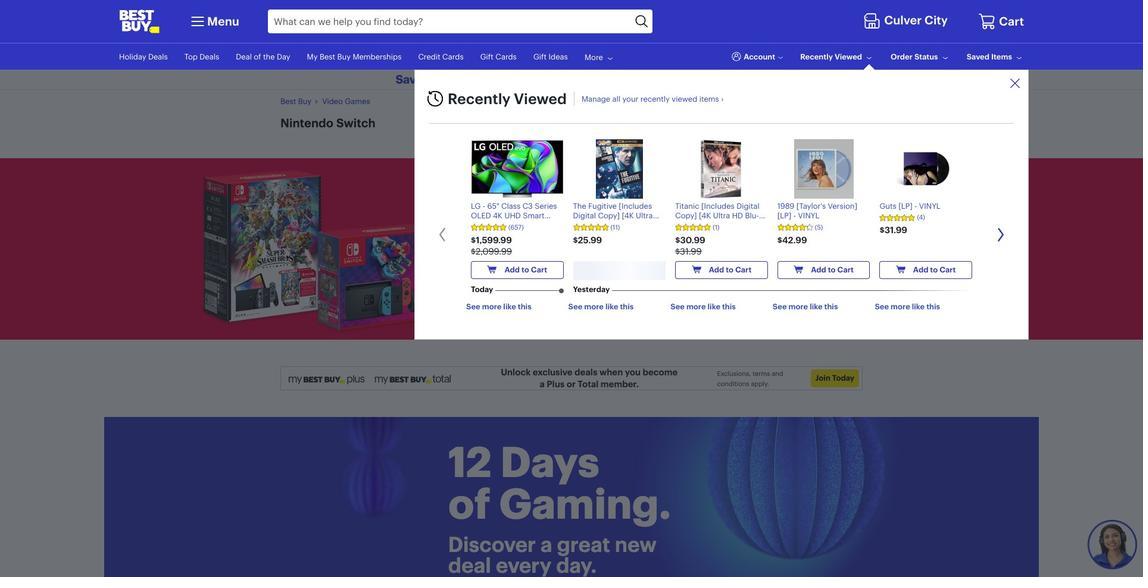 Task type: vqa. For each thing, say whether or not it's contained in the screenshot.
Alert
no



Task type: describe. For each thing, give the bounding box(es) containing it.
smart
[[523, 211, 545, 221]]

gaming.
[[499, 479, 671, 530]]

- inside 1989 [taylor's version] [lp] - vinyl
[[794, 211, 796, 221]]

apply.
[[751, 380, 770, 388]]

see more like this button for ultra
[[671, 302, 773, 312]]

status
[[915, 52, 939, 61]]

cart link
[[979, 13, 1025, 30]]

holiday deals
[[119, 52, 168, 61]]

culver city
[[885, 13, 948, 28]]

buy inside 'utility' 'element'
[[337, 52, 351, 61]]

switch for nintendo switch
[[336, 115, 376, 130]]

6 see more like this from the left
[[978, 302, 1043, 311]]

city
[[925, 13, 948, 28]]

lg - 65" class c3 series oled 4k uhd smart webos tv link
[[471, 201, 564, 231]]

and inside the exclusions, terms and conditions apply.
[[772, 370, 784, 378]]

0 horizontal spatial recently viewed
[[448, 90, 567, 108]]

add to cart for vinyl
[[811, 265, 854, 275]]

- inside lg - 65" class c3 series oled 4k uhd smart webos tv
[[483, 201, 486, 211]]

hd inside 'titanic [includes digital copy] [4k ultra hd blu- ray] [1997]'
[[733, 211, 744, 221]]

4k
[[493, 211, 503, 221]]

[4k inside the fugitive [includes digital copy] [4k ultra hd blu-ray] [1993]
[[622, 211, 634, 221]]

order
[[891, 52, 913, 61]]

6 more from the left
[[993, 302, 1013, 311]]

8
[[531, 241, 536, 250]]

like for [4k
[[708, 302, 721, 311]]

menu
[[207, 14, 239, 29]]

1 horizontal spatial vinyl
[[920, 201, 941, 211]]

save on select nintendo games
[[748, 185, 838, 205]]

(11) link
[[573, 224, 657, 232]]

a
[[541, 532, 553, 558]]

the fugitive [includes digital copy] [4k ultra hd blu-ray] [1993]
[[573, 201, 653, 231]]

see more like this button for vinyl
[[773, 302, 875, 312]]

ray] inside the fugitive [includes digital copy] [4k ultra hd blu-ray] [1993]
[[600, 221, 614, 231]]

1 vertical spatial best
[[281, 97, 296, 106]]

digital inside the fugitive [includes digital copy] [4k ultra hd blu-ray] [1993]
[[573, 211, 596, 221]]

more for [4k
[[687, 302, 706, 311]]

nintendo for nintendo switch consoles.
[[475, 184, 557, 206]]

yesterday
[[573, 285, 610, 294]]

digital inside 'titanic [includes digital copy] [4k ultra hd blu- ray] [1997]'
[[737, 201, 760, 211]]

you
[[625, 367, 641, 378]]

consoles inside button
[[811, 244, 845, 254]]

blu- inside 'titanic [includes digital copy] [4k ultra hd blu- ray] [1997]'
[[746, 211, 759, 221]]

5 see more like this button from the left
[[875, 302, 978, 312]]

cards for credit cards
[[443, 52, 464, 61]]

items
[[700, 94, 719, 104]]

(657)
[[509, 224, 524, 232]]

credit cards link
[[418, 52, 464, 61]]

see for the fugitive [includes digital copy] [4k ultra hd blu-ray] [1993]
[[569, 302, 583, 311]]

choose the mario red edition, game bundles with
[[475, 230, 637, 250]]

hd inside the fugitive [includes digital copy] [4k ultra hd blu-ray] [1993]
[[573, 221, 584, 231]]

6 this from the left
[[1029, 302, 1043, 311]]

guts [lp] - vinyl link
[[880, 201, 973, 211]]

deal of the day link
[[236, 52, 290, 61]]

[taylor's
[[797, 201, 826, 211]]

deal of the day
[[236, 52, 290, 61]]

on
[[768, 185, 778, 194]]

red
[[541, 230, 555, 240]]

order status button
[[891, 51, 951, 62]]

viewed inside recently viewed dropdown button
[[835, 52, 863, 61]]

deals inside button
[[810, 298, 831, 308]]

$1,599.99
[[471, 235, 512, 246]]

mario kart 8
[[493, 241, 536, 250]]

video for video games
[[322, 97, 343, 106]]

2 horizontal spatial -
[[915, 201, 918, 211]]

the fugitive [includes digital copy] [4k ultra hd blu-ray] [1993] link
[[573, 201, 666, 231]]

day
[[277, 52, 290, 61]]

consoles.
[[475, 204, 559, 226]]

more button
[[585, 52, 615, 63]]

culver
[[885, 13, 922, 28]]

oled
[[471, 211, 491, 221]]

see more like this button for series
[[466, 302, 569, 312]]

to for vinyl
[[828, 265, 836, 275]]

nintendo switch consoles.
[[475, 184, 621, 226]]

1989 [taylor's version] [lp] - vinyl link
[[778, 201, 871, 221]]

0 horizontal spatial mario
[[493, 241, 513, 250]]

account button
[[732, 51, 784, 63]]

this for [4k
[[620, 302, 634, 311]]

cart icon image
[[979, 13, 997, 30]]

manage all your recently viewed items ›
[[582, 94, 724, 104]]

gift for gift ideas
[[534, 52, 547, 61]]

[4k inside 'titanic [includes digital copy] [4k ultra hd blu- ray] [1997]'
[[699, 211, 711, 221]]

see for titanic [includes digital copy] [4k ultra hd blu- ray] [1997]
[[671, 302, 685, 311]]

order status
[[891, 52, 939, 61]]

0 horizontal spatial consoles
[[570, 265, 604, 275]]

save on select nintendo games button
[[688, 168, 856, 222]]

add for ultra
[[709, 265, 724, 275]]

when
[[600, 367, 623, 378]]

nintendo switch consoles button
[[693, 222, 857, 276]]

4 add to cart button from the left
[[880, 261, 973, 279]]

tv
[[499, 221, 509, 231]]

(657) link
[[471, 224, 554, 232]]

terms
[[753, 370, 771, 378]]

recently
[[641, 94, 670, 104]]

utility element
[[119, 43, 1080, 340]]

titanic [includes digital copy] [4k ultra hd blu- ray] [1997]
[[676, 201, 760, 231]]

great
[[557, 532, 610, 558]]

new
[[615, 532, 657, 558]]

webos
[[471, 221, 497, 231]]

ultimate
[[475, 251, 505, 260]]

exclusive
[[533, 367, 573, 378]]

join
[[816, 374, 831, 383]]

ultra inside the fugitive [includes digital copy] [4k ultra hd blu-ray] [1993]
[[636, 211, 653, 221]]

advertisement region
[[283, 70, 861, 89]]

the inside the choose the mario red edition, game bundles with
[[505, 230, 517, 240]]

nintendo for nintendo switch
[[281, 115, 334, 130]]

[includes inside 'titanic [includes digital copy] [4k ultra hd blu- ray] [1997]'
[[702, 201, 735, 211]]

gift for gift cards
[[481, 52, 494, 61]]

holiday
[[119, 52, 146, 61]]

$42.99
[[778, 235, 808, 246]]

0 horizontal spatial recently
[[448, 90, 511, 108]]

see more like this button for [4k
[[569, 302, 671, 312]]

like for copy]
[[606, 302, 619, 311]]

gift ideas
[[534, 52, 568, 61]]

1989
[[778, 201, 795, 211]]

1 horizontal spatial [lp]
[[899, 201, 913, 211]]

like for c3
[[504, 302, 516, 311]]

see more like this for copy]
[[569, 302, 634, 311]]

all for shop
[[497, 265, 505, 275]]

of inside 'utility' 'element'
[[254, 52, 261, 61]]

exclusions, terms and conditions apply.
[[718, 370, 784, 388]]

choose
[[475, 230, 503, 240]]

$31.99
[[880, 225, 908, 236]]

manage
[[582, 94, 611, 104]]

tab list containing save on select nintendo games
[[272, 158, 872, 340]]

31.99
[[680, 246, 702, 257]]

see more like this for -
[[773, 302, 838, 311]]

guts [lp] - vinyl
[[880, 201, 941, 211]]

6 see more like this button from the left
[[978, 302, 1080, 312]]

saved items button
[[967, 51, 1025, 62]]

my best buy memberships
[[307, 52, 402, 61]]

$30.99
[[676, 235, 706, 246]]

edition,
[[557, 230, 584, 240]]

6 see from the left
[[978, 302, 992, 311]]

gift cards link
[[481, 52, 517, 61]]

add to cart for ultra
[[709, 265, 752, 275]]

cart for 1989 [taylor's version] [lp] - vinyl
[[838, 265, 854, 275]]

game inside the choose the mario red edition, game bundles with
[[586, 230, 606, 240]]

6 like from the left
[[1015, 302, 1027, 311]]

add for vinyl
[[811, 265, 827, 275]]

2,099.99
[[476, 246, 512, 257]]

days
[[500, 437, 600, 488]]

deals for holiday deals
[[148, 52, 168, 61]]

this for series
[[518, 302, 532, 311]]

best buy
[[281, 97, 312, 106]]

video for video game top deals
[[748, 298, 770, 308]]

super smash bros. ultimate
[[475, 241, 641, 260]]



Task type: locate. For each thing, give the bounding box(es) containing it.
1 [4k from the left
[[622, 211, 634, 221]]

bestbuy.com image
[[119, 10, 160, 33]]

viewed left order
[[835, 52, 863, 61]]

0 vertical spatial buy
[[337, 52, 351, 61]]

mario up 8
[[519, 230, 539, 240]]

1 vertical spatial buy
[[298, 97, 312, 106]]

2 add to cart button from the left
[[676, 261, 768, 279]]

2 see more like this from the left
[[569, 302, 634, 311]]

3 this from the left
[[723, 302, 736, 311]]

2 add from the left
[[709, 265, 724, 275]]

add down nintendo switch consoles
[[811, 265, 827, 275]]

12 days
[[448, 437, 600, 488]]

1 vertical spatial and
[[772, 370, 784, 378]]

add to cart button for vinyl
[[778, 261, 871, 279]]

join today
[[816, 374, 855, 383]]

1 vertical spatial hd
[[573, 221, 584, 231]]

0 vertical spatial recently
[[801, 52, 833, 61]]

2 to from the left
[[726, 265, 734, 275]]

1 see more like this button from the left
[[466, 302, 569, 312]]

[includes inside the fugitive [includes digital copy] [4k ultra hd blu-ray] [1993]
[[619, 201, 652, 211]]

nintendo inside nintendo switch consoles button
[[748, 244, 782, 254]]

1 horizontal spatial copy]
[[676, 211, 697, 221]]

1 vertical spatial digital
[[573, 211, 596, 221]]

c3
[[523, 201, 533, 211]]

gift ideas link
[[534, 52, 568, 61]]

0 vertical spatial top
[[185, 52, 198, 61]]

3 see more like this from the left
[[671, 302, 736, 311]]

0 vertical spatial the
[[263, 52, 275, 61]]

manage all your recently viewed items › link
[[582, 94, 724, 104]]

ultra up the (1) 'link'
[[713, 211, 730, 221]]

1 horizontal spatial best
[[320, 52, 335, 61]]

blu- down games
[[746, 211, 759, 221]]

today down shop at left top
[[471, 285, 493, 294]]

more
[[482, 302, 502, 311], [585, 302, 604, 311], [687, 302, 706, 311], [789, 302, 808, 311], [891, 302, 911, 311], [993, 302, 1013, 311]]

1 more from the left
[[482, 302, 502, 311]]

4 add from the left
[[914, 265, 929, 275]]

1 vertical spatial top
[[795, 298, 808, 308]]

5 see more like this from the left
[[875, 302, 941, 311]]

1 horizontal spatial of
[[448, 479, 491, 530]]

3 to from the left
[[828, 265, 836, 275]]

2 more from the left
[[585, 302, 604, 311]]

more for -
[[789, 302, 808, 311]]

2 [includes from the left
[[702, 201, 735, 211]]

this
[[518, 302, 532, 311], [620, 302, 634, 311], [723, 302, 736, 311], [825, 302, 838, 311], [927, 302, 941, 311], [1029, 302, 1043, 311]]

0 horizontal spatial copy]
[[598, 211, 620, 221]]

1 ultra from the left
[[636, 211, 653, 221]]

(4) link
[[880, 213, 963, 222]]

3 see more like this button from the left
[[671, 302, 773, 312]]

deals
[[148, 52, 168, 61], [200, 52, 219, 61], [810, 298, 831, 308]]

add to cart down "(4)" link
[[914, 265, 956, 275]]

0 horizontal spatial -
[[483, 201, 486, 211]]

see
[[466, 302, 481, 311], [569, 302, 583, 311], [671, 302, 685, 311], [773, 302, 787, 311], [875, 302, 889, 311], [978, 302, 992, 311]]

1 horizontal spatial top
[[795, 298, 808, 308]]

my best buy memberships link
[[307, 52, 402, 61]]

1 [includes from the left
[[619, 201, 652, 211]]

0 horizontal spatial [includes
[[619, 201, 652, 211]]

0 vertical spatial hd
[[733, 211, 744, 221]]

1 vertical spatial the
[[505, 230, 517, 240]]

viewed down advertisement region
[[514, 90, 567, 108]]

1 vertical spatial recently
[[448, 90, 511, 108]]

Type to search. Navigate forward to hear suggestions text field
[[268, 10, 632, 33]]

uhd
[[505, 211, 521, 221]]

of gaming.
[[448, 479, 671, 530]]

4 more from the left
[[789, 302, 808, 311]]

gift right credit cards link
[[481, 52, 494, 61]]

0 horizontal spatial game
[[586, 230, 606, 240]]

this for vinyl
[[825, 302, 838, 311]]

0 horizontal spatial [4k
[[622, 211, 634, 221]]

2 cards from the left
[[496, 52, 517, 61]]

0 vertical spatial best
[[320, 52, 335, 61]]

video up nintendo switch
[[322, 97, 343, 106]]

1 vertical spatial all
[[497, 265, 505, 275]]

1 horizontal spatial [4k
[[699, 211, 711, 221]]

copy] inside 'titanic [includes digital copy] [4k ultra hd blu- ray] [1997]'
[[676, 211, 697, 221]]

0 horizontal spatial of
[[254, 52, 261, 61]]

copy] down fugitive
[[598, 211, 620, 221]]

[lp] inside 1989 [taylor's version] [lp] - vinyl
[[778, 211, 792, 221]]

1 horizontal spatial hd
[[733, 211, 744, 221]]

2 ultra from the left
[[713, 211, 730, 221]]

65"
[[488, 201, 500, 211]]

1 horizontal spatial today
[[833, 374, 855, 383]]

1 horizontal spatial $
[[676, 246, 680, 257]]

the left day at the left top of the page
[[263, 52, 275, 61]]

0 vertical spatial all
[[613, 94, 621, 104]]

›
[[722, 94, 724, 104]]

1 add to cart from the left
[[505, 265, 548, 275]]

add to cart down and more.
[[505, 265, 548, 275]]

1 horizontal spatial ultra
[[713, 211, 730, 221]]

1 $ from the left
[[471, 246, 476, 257]]

all left your
[[613, 94, 621, 104]]

- right lg
[[483, 201, 486, 211]]

5 like from the left
[[912, 302, 925, 311]]

top deals image
[[704, 287, 736, 320]]

1 vertical spatial [lp]
[[778, 211, 792, 221]]

holiday deals link
[[119, 52, 168, 61]]

top inside button
[[795, 298, 808, 308]]

0 horizontal spatial video
[[322, 97, 343, 106]]

copy] down titanic
[[676, 211, 697, 221]]

deal
[[236, 52, 252, 61]]

1 vertical spatial game
[[772, 298, 793, 308]]

today inside 'utility' 'element'
[[471, 285, 493, 294]]

add to cart button for ultra
[[676, 261, 768, 279]]

1 horizontal spatial blu-
[[746, 211, 759, 221]]

cart right the cart icon
[[1000, 14, 1025, 29]]

switch for nintendo switch consoles.
[[560, 184, 621, 206]]

recently inside dropdown button
[[801, 52, 833, 61]]

0 horizontal spatial [lp]
[[778, 211, 792, 221]]

cart down (5) "link"
[[838, 265, 854, 275]]

recently viewed inside dropdown button
[[801, 52, 863, 61]]

4 this from the left
[[825, 302, 838, 311]]

0 horizontal spatial ultra
[[636, 211, 653, 221]]

0 horizontal spatial all
[[497, 265, 505, 275]]

- down 1989
[[794, 211, 796, 221]]

1 horizontal spatial [includes
[[702, 201, 735, 211]]

game down nintendo switch consoles button
[[772, 298, 793, 308]]

0 vertical spatial blu-
[[746, 211, 759, 221]]

add to cart button for series
[[471, 261, 564, 279]]

[4k up [1993]
[[622, 211, 634, 221]]

add to cart button down and more.
[[471, 261, 564, 279]]

(4)
[[918, 213, 926, 222]]

3 like from the left
[[708, 302, 721, 311]]

0 horizontal spatial buy
[[298, 97, 312, 106]]

a plus or total member.
[[540, 379, 639, 390]]

the up mario kart 8
[[505, 230, 517, 240]]

video game top deals button
[[688, 277, 856, 330]]

digital
[[737, 201, 760, 211], [573, 211, 596, 221]]

version]
[[828, 201, 858, 211]]

add to cart up top deals image
[[709, 265, 752, 275]]

0 horizontal spatial gift
[[481, 52, 494, 61]]

credit cards
[[418, 52, 464, 61]]

discover
[[448, 532, 536, 558]]

shop all nintendo switch consoles
[[475, 265, 604, 275]]

recently
[[801, 52, 833, 61], [448, 90, 511, 108]]

0 vertical spatial consoles
[[811, 244, 845, 254]]

hd up '$25.99' on the right top of the page
[[573, 221, 584, 231]]

like for -
[[810, 302, 823, 311]]

2 like from the left
[[606, 302, 619, 311]]

3 add from the left
[[811, 265, 827, 275]]

all right shop at left top
[[497, 265, 505, 275]]

to down nintendo switch consoles
[[828, 265, 836, 275]]

12
[[448, 437, 492, 488]]

1 add from the left
[[505, 265, 520, 275]]

recently right account
[[801, 52, 833, 61]]

to down and more.
[[522, 265, 529, 275]]

nintendo
[[281, 115, 334, 130], [475, 184, 557, 206], [804, 185, 838, 194], [748, 244, 782, 254], [507, 265, 541, 275]]

3 add to cart from the left
[[811, 265, 854, 275]]

2 add to cart from the left
[[709, 265, 752, 275]]

deals right holiday
[[148, 52, 168, 61]]

0 vertical spatial video
[[322, 97, 343, 106]]

$30.99 $ 31.99
[[676, 235, 706, 257]]

of right the deal
[[254, 52, 261, 61]]

fugitive
[[589, 201, 617, 211]]

2 ray] from the left
[[676, 221, 689, 231]]

digital down the
[[573, 211, 596, 221]]

2 horizontal spatial deals
[[810, 298, 831, 308]]

4 see from the left
[[773, 302, 787, 311]]

conditions
[[718, 380, 750, 388]]

1 horizontal spatial deals
[[200, 52, 219, 61]]

0 horizontal spatial the
[[263, 52, 275, 61]]

2 copy] from the left
[[676, 211, 697, 221]]

the
[[263, 52, 275, 61], [505, 230, 517, 240]]

all for manage
[[613, 94, 621, 104]]

nintendo inside 'save on select nintendo games'
[[804, 185, 838, 194]]

blu- up '$25.99' on the right top of the page
[[586, 221, 600, 231]]

1 vertical spatial mario
[[493, 241, 513, 250]]

mario inside the choose the mario red edition, game bundles with
[[519, 230, 539, 240]]

top deals link
[[185, 52, 219, 61]]

hd
[[733, 211, 744, 221], [573, 221, 584, 231]]

1 cards from the left
[[443, 52, 464, 61]]

5 more from the left
[[891, 302, 911, 311]]

(1)
[[713, 224, 720, 232]]

1 horizontal spatial viewed
[[835, 52, 863, 61]]

1 horizontal spatial cards
[[496, 52, 517, 61]]

video game top deals
[[748, 298, 831, 308]]

1 horizontal spatial recently
[[801, 52, 833, 61]]

1 horizontal spatial video
[[748, 298, 770, 308]]

1 gift from the left
[[481, 52, 494, 61]]

0 vertical spatial mario
[[519, 230, 539, 240]]

[4k
[[622, 211, 634, 221], [699, 211, 711, 221]]

to up top deals image
[[726, 265, 734, 275]]

unlock exclusive deals when you become a plus or total member.
[[501, 367, 678, 390]]

video
[[322, 97, 343, 106], [748, 298, 770, 308]]

$ inside $30.99 $ 31.99
[[676, 246, 680, 257]]

see more like this for [4k
[[671, 302, 736, 311]]

lg
[[471, 201, 481, 211]]

[lp] right guts
[[899, 201, 913, 211]]

deals
[[575, 367, 598, 378]]

1 horizontal spatial all
[[613, 94, 621, 104]]

saved items
[[967, 52, 1013, 61]]

consoles up yesterday
[[570, 265, 604, 275]]

ideas
[[549, 52, 568, 61]]

nintendo for nintendo switch consoles
[[748, 244, 782, 254]]

more
[[585, 52, 603, 62]]

0 vertical spatial game
[[586, 230, 606, 240]]

1 horizontal spatial gift
[[534, 52, 547, 61]]

see more like this for c3
[[466, 302, 532, 311]]

0 vertical spatial viewed
[[835, 52, 863, 61]]

today inside join today button
[[833, 374, 855, 383]]

0 horizontal spatial and
[[507, 251, 521, 260]]

select
[[779, 185, 802, 194]]

cart down "(4)" link
[[940, 265, 956, 275]]

1 horizontal spatial buy
[[337, 52, 351, 61]]

today right join at the right of the page
[[833, 374, 855, 383]]

vinyl up (4)
[[920, 201, 941, 211]]

more for c3
[[482, 302, 502, 311]]

add to cart button down nintendo switch consoles
[[778, 261, 871, 279]]

the inside 'utility' 'element'
[[263, 52, 275, 61]]

buy up nintendo switch
[[298, 97, 312, 106]]

cart down more. on the left top
[[531, 265, 548, 275]]

0 horizontal spatial today
[[471, 285, 493, 294]]

deals left the deal
[[200, 52, 219, 61]]

0 horizontal spatial hd
[[573, 221, 584, 231]]

cart for lg - 65" class c3 series oled 4k uhd smart webos tv
[[531, 265, 548, 275]]

ultra up [1993]
[[636, 211, 653, 221]]

2 see more like this button from the left
[[569, 302, 671, 312]]

smash
[[597, 241, 621, 250]]

see more like this
[[466, 302, 532, 311], [569, 302, 634, 311], [671, 302, 736, 311], [773, 302, 838, 311], [875, 302, 941, 311], [978, 302, 1043, 311]]

and more.
[[507, 251, 544, 260]]

tab list
[[272, 158, 872, 340]]

(5)
[[815, 224, 823, 232]]

0 horizontal spatial vinyl
[[798, 211, 820, 221]]

1 horizontal spatial and
[[772, 370, 784, 378]]

3 see from the left
[[671, 302, 685, 311]]

recently down gift cards link
[[448, 90, 511, 108]]

0 vertical spatial recently viewed
[[801, 52, 863, 61]]

1 copy] from the left
[[598, 211, 620, 221]]

4 add to cart from the left
[[914, 265, 956, 275]]

[4k up [1997]
[[699, 211, 711, 221]]

1 horizontal spatial recently viewed
[[801, 52, 863, 61]]

1 vertical spatial consoles
[[570, 265, 604, 275]]

memberships
[[353, 52, 402, 61]]

1 horizontal spatial digital
[[737, 201, 760, 211]]

4 to from the left
[[931, 265, 938, 275]]

cart for titanic [includes digital copy] [4k ultra hd blu- ray] [1997]
[[736, 265, 752, 275]]

[includes up (1) on the top right of page
[[702, 201, 735, 211]]

5 this from the left
[[927, 302, 941, 311]]

deals for top deals
[[200, 52, 219, 61]]

deals down nintendo switch consoles
[[810, 298, 831, 308]]

2 gift from the left
[[534, 52, 547, 61]]

nintendo inside nintendo switch consoles.
[[475, 184, 557, 206]]

3 more from the left
[[687, 302, 706, 311]]

1 horizontal spatial the
[[505, 230, 517, 240]]

1 horizontal spatial ray]
[[676, 221, 689, 231]]

0 vertical spatial today
[[471, 285, 493, 294]]

game inside button
[[772, 298, 793, 308]]

1 see from the left
[[466, 302, 481, 311]]

[1993]
[[616, 221, 638, 231]]

switch for nintendo switch consoles
[[784, 244, 809, 254]]

1 vertical spatial video
[[748, 298, 770, 308]]

0 horizontal spatial deals
[[148, 52, 168, 61]]

2 see from the left
[[569, 302, 583, 311]]

0 horizontal spatial cards
[[443, 52, 464, 61]]

0 horizontal spatial top
[[185, 52, 198, 61]]

mario up ultimate
[[493, 241, 513, 250]]

best inside 'utility' 'element'
[[320, 52, 335, 61]]

discover a great new
[[448, 532, 657, 558]]

best buy link
[[281, 97, 312, 106]]

games
[[345, 97, 370, 106]]

consoles down (5) "link"
[[811, 244, 845, 254]]

1 vertical spatial blu-
[[586, 221, 600, 231]]

video right top deals image
[[748, 298, 770, 308]]

1 to from the left
[[522, 265, 529, 275]]

[lp] down 1989
[[778, 211, 792, 221]]

account
[[744, 52, 776, 61]]

game up the super
[[586, 230, 606, 240]]

more.
[[523, 251, 544, 260]]

add to cart button up top deals image
[[676, 261, 768, 279]]

0 horizontal spatial ray]
[[600, 221, 614, 231]]

pause the carousel image
[[677, 243, 690, 256]]

0 vertical spatial of
[[254, 52, 261, 61]]

cart up top deals image
[[736, 265, 752, 275]]

see for lg - 65" class c3 series oled 4k uhd smart webos tv
[[466, 302, 481, 311]]

of up the discover
[[448, 479, 491, 530]]

your
[[623, 94, 639, 104]]

top down "menu" dropdown button
[[185, 52, 198, 61]]

cards left gift ideas
[[496, 52, 517, 61]]

cards right credit
[[443, 52, 464, 61]]

copy] inside the fugitive [includes digital copy] [4k ultra hd blu-ray] [1993]
[[598, 211, 620, 221]]

add down and more.
[[505, 265, 520, 275]]

2 this from the left
[[620, 302, 634, 311]]

- up (4)
[[915, 201, 918, 211]]

[includes
[[619, 201, 652, 211], [702, 201, 735, 211]]

my best buy plustm my best buy totaltm image
[[288, 375, 452, 386]]

(11)
[[611, 224, 620, 232]]

2 [4k from the left
[[699, 211, 711, 221]]

2 $ from the left
[[676, 246, 680, 257]]

1 vertical spatial viewed
[[514, 90, 567, 108]]

to down "(4)" link
[[931, 265, 938, 275]]

1 vertical spatial recently viewed
[[448, 90, 567, 108]]

$ for $30.99
[[676, 246, 680, 257]]

0 horizontal spatial viewed
[[514, 90, 567, 108]]

0 horizontal spatial best
[[281, 97, 296, 106]]

add up top deals image
[[709, 265, 724, 275]]

1 this from the left
[[518, 302, 532, 311]]

and
[[507, 251, 521, 260], [772, 370, 784, 378]]

close image
[[1009, 76, 1023, 91]]

nintendo switch consoles
[[748, 244, 845, 254]]

1 horizontal spatial game
[[772, 298, 793, 308]]

[1997]
[[691, 221, 713, 231]]

best right "my"
[[320, 52, 335, 61]]

all inside 'utility' 'element'
[[613, 94, 621, 104]]

to for ultra
[[726, 265, 734, 275]]

add to cart down nintendo switch consoles
[[811, 265, 854, 275]]

cards for gift cards
[[496, 52, 517, 61]]

to for series
[[522, 265, 529, 275]]

switch inside nintendo switch consoles button
[[784, 244, 809, 254]]

1 vertical spatial of
[[448, 479, 491, 530]]

video inside button
[[748, 298, 770, 308]]

4 see more like this button from the left
[[773, 302, 875, 312]]

cart for guts [lp] - vinyl
[[940, 265, 956, 275]]

the
[[573, 201, 587, 211]]

1 vertical spatial today
[[833, 374, 855, 383]]

ray] inside 'titanic [includes digital copy] [4k ultra hd blu- ray] [1997]'
[[676, 221, 689, 231]]

see for 1989 [taylor's version] [lp] - vinyl
[[773, 302, 787, 311]]

[includes up [1993]
[[619, 201, 652, 211]]

4 like from the left
[[810, 302, 823, 311]]

1 add to cart button from the left
[[471, 261, 564, 279]]

add down "(4)" link
[[914, 265, 929, 275]]

switch inside nintendo switch consoles.
[[560, 184, 621, 206]]

blu-
[[746, 211, 759, 221], [586, 221, 600, 231]]

ultra inside 'titanic [includes digital copy] [4k ultra hd blu- ray] [1997]'
[[713, 211, 730, 221]]

1 horizontal spatial mario
[[519, 230, 539, 240]]

5 see from the left
[[875, 302, 889, 311]]

0 horizontal spatial $
[[471, 246, 476, 257]]

1 ray] from the left
[[600, 221, 614, 231]]

(1) link
[[676, 224, 759, 232]]

4 see more like this from the left
[[773, 302, 838, 311]]

top inside 'utility' 'element'
[[185, 52, 198, 61]]

$ inside $1,599.99 $ 2,099.99
[[471, 246, 476, 257]]

0 horizontal spatial blu-
[[586, 221, 600, 231]]

vinyl down [taylor's at the top of page
[[798, 211, 820, 221]]

blu- inside the fugitive [includes digital copy] [4k ultra hd blu-ray] [1993]
[[586, 221, 600, 231]]

see for guts [lp] - vinyl
[[875, 302, 889, 311]]

1 see more like this from the left
[[466, 302, 532, 311]]

0 vertical spatial digital
[[737, 201, 760, 211]]

top down nintendo switch consoles
[[795, 298, 808, 308]]

more for copy]
[[585, 302, 604, 311]]

-
[[483, 201, 486, 211], [915, 201, 918, 211], [794, 211, 796, 221]]

0 horizontal spatial digital
[[573, 211, 596, 221]]

3 add to cart button from the left
[[778, 261, 871, 279]]

series
[[535, 201, 557, 211]]

0 vertical spatial [lp]
[[899, 201, 913, 211]]

gift left ideas
[[534, 52, 547, 61]]

best down day at the left top of the page
[[281, 97, 296, 106]]

this for ultra
[[723, 302, 736, 311]]

$1,599.99 $ 2,099.99
[[471, 235, 512, 257]]

vinyl inside 1989 [taylor's version] [lp] - vinyl
[[798, 211, 820, 221]]

and right "terms"
[[772, 370, 784, 378]]

digital down save
[[737, 201, 760, 211]]

1 horizontal spatial consoles
[[811, 244, 845, 254]]

buy right "my"
[[337, 52, 351, 61]]

menu button
[[188, 12, 239, 31]]

hd up the (1) 'link'
[[733, 211, 744, 221]]

0 vertical spatial vinyl
[[920, 201, 941, 211]]

and down mario kart 8
[[507, 251, 521, 260]]

add to cart for series
[[505, 265, 548, 275]]

gift cards
[[481, 52, 517, 61]]

$ for $1,599.99
[[471, 246, 476, 257]]

cards
[[443, 52, 464, 61], [496, 52, 517, 61]]

add for series
[[505, 265, 520, 275]]

0 vertical spatial and
[[507, 251, 521, 260]]

1 like from the left
[[504, 302, 516, 311]]

add to cart button down "$31.99"
[[880, 261, 973, 279]]



